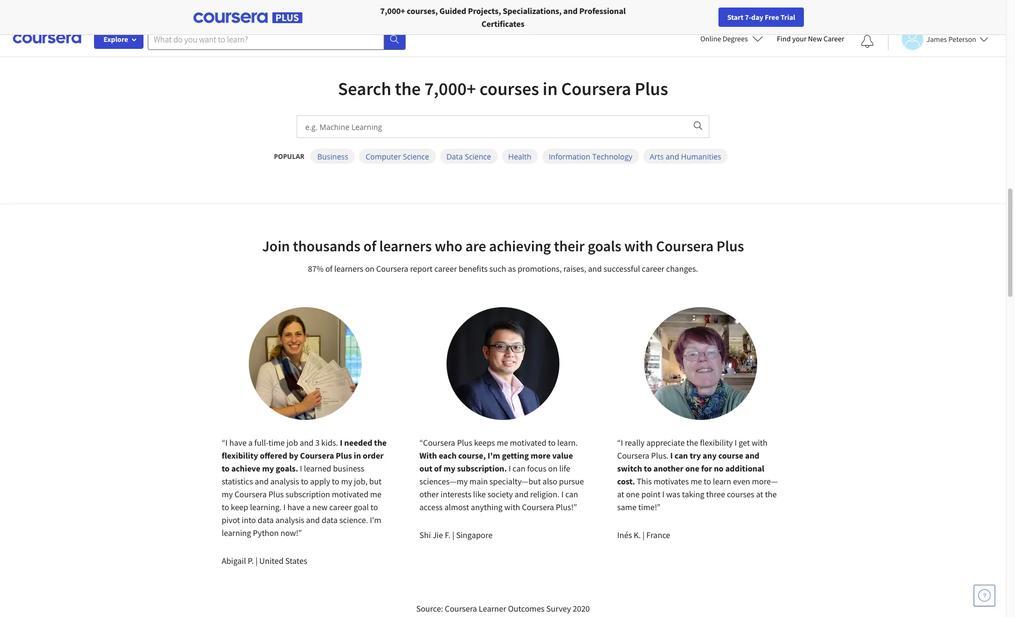 Task type: vqa. For each thing, say whether or not it's contained in the screenshot.
the right science,
no



Task type: describe. For each thing, give the bounding box(es) containing it.
keeps
[[475, 438, 496, 448]]

python
[[253, 528, 279, 539]]

another
[[654, 463, 684, 474]]

get
[[739, 438, 751, 448]]

james
[[927, 34, 947, 44]]

career inside i learned business statistics and analysis to apply to my job, but my coursera plus subscription motivated me to keep learning. i have a new career goal to pivot into data analysis and data science. i'm learning python now!
[[330, 502, 352, 513]]

offered
[[260, 451, 288, 461]]

motivated inside i learned business statistics and analysis to apply to my job, but my coursera plus subscription motivated me to keep learning. i have a new career goal to pivot into data analysis and data science. i'm learning python now!
[[332, 489, 369, 500]]

additional
[[726, 463, 765, 474]]

coursera inside the i needed the flexibility offered by coursera plus in order to achieve my goals.
[[300, 451, 334, 461]]

0 horizontal spatial a
[[249, 438, 253, 448]]

the right search
[[395, 77, 421, 100]]

information technology
[[549, 151, 633, 162]]

online
[[701, 34, 721, 44]]

statistics
[[222, 476, 253, 487]]

87% of learners on coursera report career benefits such as promotions, raises, and successful career changes.
[[308, 263, 698, 274]]

for
[[232, 5, 244, 16]]

universities
[[171, 5, 215, 16]]

popular
[[274, 152, 305, 161]]

learned
[[304, 463, 332, 474]]

one inside this motivates me to learn even more— at one point i was taking three courses at the same time!
[[627, 489, 640, 500]]

1 horizontal spatial |
[[453, 530, 455, 541]]

inés
[[618, 530, 633, 541]]

now!
[[281, 528, 299, 539]]

successful
[[604, 263, 640, 274]]

to up subscription at the bottom left of page
[[301, 476, 309, 487]]

survey
[[547, 604, 571, 615]]

find your new career
[[777, 34, 845, 44]]

to right goal
[[371, 502, 378, 513]]

2 horizontal spatial career
[[642, 263, 665, 274]]

almost
[[445, 502, 470, 513]]

plus inside the i needed the flexibility offered by coursera plus in order to achieve my goals.
[[336, 451, 352, 461]]

taking
[[683, 489, 705, 500]]

learner image abigail p. image
[[249, 308, 362, 420]]

access
[[420, 502, 443, 513]]

1 vertical spatial of
[[325, 263, 333, 274]]

certificates
[[482, 18, 525, 29]]

my inside the i needed the flexibility offered by coursera plus in order to achieve my goals.
[[263, 463, 274, 474]]

i right goals.
[[300, 463, 303, 474]]

more
[[531, 451, 551, 461]]

source:
[[416, 604, 443, 615]]

guided
[[440, 5, 466, 16]]

information
[[549, 151, 591, 162]]

start 7-day free trial button
[[719, 8, 804, 27]]

What do you want to learn? text field
[[148, 28, 384, 50]]

0 horizontal spatial have
[[230, 438, 247, 448]]

full-
[[255, 438, 269, 448]]

coursera inside i learned business statistics and analysis to apply to my job, but my coursera plus subscription motivated me to keep learning. i have a new career goal to pivot into data analysis and data science. i'm learning python now!
[[235, 489, 267, 500]]

also
[[543, 476, 558, 487]]

your
[[793, 34, 807, 44]]

i really appreciate the flexibility i get with coursera plus.
[[618, 438, 768, 461]]

join
[[262, 237, 290, 256]]

0 vertical spatial courses
[[480, 77, 539, 100]]

day
[[752, 12, 764, 22]]

each
[[439, 451, 457, 461]]

data science button
[[440, 149, 498, 164]]

1 horizontal spatial learners
[[379, 237, 432, 256]]

with inside i really appreciate the flexibility i get with coursera plus.
[[752, 438, 768, 448]]

have inside i learned business statistics and analysis to apply to my job, but my coursera plus subscription motivated me to keep learning. i have a new career goal to pivot into data analysis and data science. i'm learning python now!
[[288, 502, 305, 513]]

jie
[[433, 530, 444, 541]]

i inside the i needed the flexibility offered by coursera plus in order to achieve my goals.
[[340, 438, 343, 448]]

and inside i can focus on life sciences—my main specialty—but also pursue other interests like society and religion. i can access almost anything with coursera plus!
[[515, 489, 529, 500]]

with inside i can focus on life sciences—my main specialty—but also pursue other interests like society and religion. i can access almost anything with coursera plus!
[[505, 502, 521, 513]]

the inside this motivates me to learn even more— at one point i was taking three courses at the same time!
[[766, 489, 777, 500]]

explore
[[103, 34, 128, 44]]

the inside i really appreciate the flexibility i get with coursera plus.
[[687, 438, 699, 448]]

i left 'get'
[[735, 438, 738, 448]]

business
[[333, 463, 365, 474]]

explore button
[[94, 30, 144, 49]]

science.
[[340, 515, 369, 526]]

switch
[[618, 463, 643, 474]]

inés k. | france
[[618, 530, 671, 541]]

and left 3
[[300, 438, 314, 448]]

i up plus!
[[562, 489, 564, 500]]

to up pivot
[[222, 502, 230, 513]]

peterson
[[949, 34, 977, 44]]

data
[[447, 151, 463, 162]]

of inside coursera plus keeps me motivated to learn. with each course, i'm getting more value out of my subscription.
[[435, 463, 442, 474]]

| for i learned business statistics and analysis to apply to my job, but my coursera plus subscription motivated me to keep learning. i have a new career goal to pivot into data analysis and data science. i'm learning python now!
[[256, 556, 258, 567]]

but
[[370, 476, 382, 487]]

on for coursera
[[365, 263, 375, 274]]

united
[[260, 556, 284, 567]]

focus
[[528, 463, 547, 474]]

2020
[[573, 604, 590, 615]]

coursera inside i really appreciate the flexibility i get with coursera plus.
[[618, 451, 650, 461]]

online degrees button
[[692, 27, 772, 51]]

flexibility inside i really appreciate the flexibility i get with coursera plus.
[[701, 438, 734, 448]]

i can focus on life sciences—my main specialty—but also pursue other interests like society and religion. i can access almost anything with coursera plus!
[[420, 463, 585, 513]]

job,
[[354, 476, 368, 487]]

really
[[625, 438, 645, 448]]

shi
[[420, 530, 431, 541]]

join thousands of learners who are achieving their goals with coursera plus
[[262, 237, 744, 256]]

plus inside i learned business statistics and analysis to apply to my job, but my coursera plus subscription motivated me to keep learning. i have a new career goal to pivot into data analysis and data science. i'm learning python now!
[[269, 489, 284, 500]]

trial
[[781, 12, 796, 22]]

promotions,
[[518, 263, 562, 274]]

to right apply
[[332, 476, 340, 487]]

projects,
[[468, 5, 501, 16]]

coursera plus keeps me motivated to learn. with each course, i'm getting more value out of my subscription.
[[420, 438, 578, 474]]

shi jie f. | singapore
[[420, 530, 493, 541]]

1 horizontal spatial career
[[435, 263, 457, 274]]

to inside this motivates me to learn even more— at one point i was taking three courses at the same time!
[[704, 476, 712, 487]]

science for data science
[[465, 151, 491, 162]]

france
[[647, 530, 671, 541]]

health
[[509, 151, 532, 162]]

flexibility inside the i needed the flexibility offered by coursera plus in order to achieve my goals.
[[222, 451, 258, 461]]

i up specialty—but
[[509, 463, 511, 474]]

to inside coursera plus keeps me motivated to learn. with each course, i'm getting more value out of my subscription.
[[549, 438, 556, 448]]

my inside coursera plus keeps me motivated to learn. with each course, i'm getting more value out of my subscription.
[[444, 463, 456, 474]]

time!
[[639, 502, 657, 513]]

time
[[269, 438, 285, 448]]

by
[[289, 451, 299, 461]]

me inside coursera plus keeps me motivated to learn. with each course, i'm getting more value out of my subscription.
[[497, 438, 509, 448]]

humanities
[[681, 151, 722, 162]]

abigail p. | united states
[[222, 556, 308, 567]]

in inside the i needed the flexibility offered by coursera plus in order to achieve my goals.
[[354, 451, 361, 461]]

search
[[338, 77, 391, 100]]

i learned business statistics and analysis to apply to my job, but my coursera plus subscription motivated me to keep learning. i have a new career goal to pivot into data analysis and data science. i'm learning python now!
[[222, 463, 382, 539]]

was
[[667, 489, 681, 500]]

for governments
[[232, 5, 294, 16]]

and down new
[[306, 515, 320, 526]]

courses inside this motivates me to learn even more— at one point i was taking three courses at the same time!
[[728, 489, 755, 500]]

coursera inside i can focus on life sciences—my main specialty—but also pursue other interests like society and religion. i can access almost anything with coursera plus!
[[522, 502, 555, 513]]

information technology button
[[542, 149, 639, 164]]

find
[[777, 34, 791, 44]]

changes.
[[666, 263, 698, 274]]

my down statistics
[[222, 489, 233, 500]]

career
[[824, 34, 845, 44]]

governments
[[245, 5, 294, 16]]

coursera inside coursera plus keeps me motivated to learn. with each course, i'm getting more value out of my subscription.
[[424, 438, 456, 448]]

2 at from the left
[[757, 489, 764, 500]]



Task type: locate. For each thing, give the bounding box(es) containing it.
have down subscription at the bottom left of page
[[288, 502, 305, 513]]

james peterson
[[927, 34, 977, 44]]

anything
[[471, 502, 503, 513]]

1 science from the left
[[403, 151, 429, 162]]

on inside i can focus on life sciences—my main specialty—but also pursue other interests like society and religion. i can access almost anything with coursera plus!
[[549, 463, 558, 474]]

7,000+ inside 7,000+ courses, guided projects, specializations, and professional certificates
[[380, 5, 405, 16]]

1 vertical spatial have
[[288, 502, 305, 513]]

0 horizontal spatial learners
[[334, 263, 364, 274]]

i'm
[[488, 451, 501, 461], [370, 515, 382, 526]]

1 horizontal spatial at
[[757, 489, 764, 500]]

and inside 'button'
[[666, 151, 679, 162]]

order
[[363, 451, 384, 461]]

i inside i can try any course and switch to another one for no additional cost.
[[671, 451, 673, 461]]

pursue
[[560, 476, 585, 487]]

1 horizontal spatial a
[[307, 502, 311, 513]]

show notifications image
[[861, 35, 874, 48]]

sciences—my
[[420, 476, 468, 487]]

1 vertical spatial one
[[627, 489, 640, 500]]

0 horizontal spatial data
[[258, 515, 274, 526]]

0 vertical spatial analysis
[[271, 476, 300, 487]]

needed
[[345, 438, 373, 448]]

learner
[[479, 604, 506, 615]]

goals.
[[276, 463, 299, 474]]

me inside this motivates me to learn even more— at one point i was taking three courses at the same time!
[[691, 476, 703, 487]]

to up this
[[644, 463, 652, 474]]

start 7-day free trial
[[728, 12, 796, 22]]

0 vertical spatial one
[[686, 463, 700, 474]]

data science
[[447, 151, 491, 162]]

1 horizontal spatial courses
[[728, 489, 755, 500]]

and inside 7,000+ courses, guided projects, specializations, and professional certificates
[[564, 5, 578, 16]]

1 vertical spatial me
[[691, 476, 703, 487]]

arts and humanities
[[650, 151, 722, 162]]

course,
[[459, 451, 486, 461]]

the down more—
[[766, 489, 777, 500]]

| right "p."
[[256, 556, 258, 567]]

interests
[[441, 489, 472, 500]]

science right "data"
[[465, 151, 491, 162]]

2 vertical spatial with
[[505, 502, 521, 513]]

Search the 7,000+ courses in Coursera Plus text field
[[297, 116, 687, 138]]

0 vertical spatial of
[[364, 237, 376, 256]]

new
[[808, 34, 822, 44]]

0 horizontal spatial in
[[354, 451, 361, 461]]

to left learn.
[[549, 438, 556, 448]]

career left changes. in the right of the page
[[642, 263, 665, 274]]

motivated
[[510, 438, 547, 448], [332, 489, 369, 500]]

business button
[[311, 149, 355, 164]]

0 vertical spatial on
[[365, 263, 375, 274]]

1 data from the left
[[258, 515, 274, 526]]

1 horizontal spatial with
[[625, 237, 653, 256]]

1 vertical spatial learners
[[334, 263, 364, 274]]

0 horizontal spatial can
[[513, 463, 526, 474]]

0 horizontal spatial of
[[325, 263, 333, 274]]

0 horizontal spatial career
[[330, 502, 352, 513]]

out
[[420, 463, 433, 474]]

1 vertical spatial a
[[307, 502, 311, 513]]

to inside the i needed the flexibility offered by coursera plus in order to achieve my goals.
[[222, 463, 230, 474]]

degrees
[[723, 34, 748, 44]]

1 horizontal spatial data
[[322, 515, 338, 526]]

2 science from the left
[[465, 151, 491, 162]]

health button
[[502, 149, 538, 164]]

motivated inside coursera plus keeps me motivated to learn. with each course, i'm getting more value out of my subscription.
[[510, 438, 547, 448]]

are
[[466, 237, 486, 256]]

2 vertical spatial can
[[566, 489, 579, 500]]

this
[[637, 476, 652, 487]]

banner navigation
[[9, 0, 303, 30]]

getting
[[502, 451, 529, 461]]

universities link
[[155, 0, 219, 22]]

learner image shi jie f. image
[[447, 308, 560, 420]]

life
[[560, 463, 571, 474]]

pivot
[[222, 515, 240, 526]]

i needed the flexibility offered by coursera plus in order to achieve my goals.
[[222, 438, 387, 474]]

course
[[719, 451, 744, 461]]

1 vertical spatial with
[[752, 438, 768, 448]]

i'm right science.
[[370, 515, 382, 526]]

0 vertical spatial a
[[249, 438, 253, 448]]

2 horizontal spatial of
[[435, 463, 442, 474]]

0 horizontal spatial science
[[403, 151, 429, 162]]

plus!
[[556, 502, 574, 513]]

source: coursera learner outcomes survey 2020
[[416, 604, 590, 615]]

learners down thousands
[[334, 263, 364, 274]]

at down cost.
[[618, 489, 625, 500]]

i left really
[[621, 438, 624, 448]]

learners up report
[[379, 237, 432, 256]]

learner image inés k. image
[[645, 308, 758, 420]]

raises,
[[564, 263, 587, 274]]

can for try
[[675, 451, 689, 461]]

computer science button
[[359, 149, 436, 164]]

a left new
[[307, 502, 311, 513]]

coursera image
[[13, 30, 81, 47]]

data down learning.
[[258, 515, 274, 526]]

1 vertical spatial 7,000+
[[425, 77, 476, 100]]

and right 'raises,'
[[588, 263, 602, 274]]

of right thousands
[[364, 237, 376, 256]]

career
[[435, 263, 457, 274], [642, 263, 665, 274], [330, 502, 352, 513]]

me inside i learned business statistics and analysis to apply to my job, but my coursera plus subscription motivated me to keep learning. i have a new career goal to pivot into data analysis and data science. i'm learning python now!
[[371, 489, 382, 500]]

of right 87%
[[325, 263, 333, 274]]

0 vertical spatial with
[[625, 237, 653, 256]]

2 horizontal spatial me
[[691, 476, 703, 487]]

motivated up more
[[510, 438, 547, 448]]

can inside i can try any course and switch to another one for no additional cost.
[[675, 451, 689, 461]]

0 horizontal spatial one
[[627, 489, 640, 500]]

i right kids.
[[340, 438, 343, 448]]

0 horizontal spatial with
[[505, 502, 521, 513]]

0 horizontal spatial flexibility
[[222, 451, 258, 461]]

can for focus
[[513, 463, 526, 474]]

to down for
[[704, 476, 712, 487]]

1 horizontal spatial on
[[549, 463, 558, 474]]

1 horizontal spatial of
[[364, 237, 376, 256]]

2 vertical spatial me
[[371, 489, 382, 500]]

p.
[[248, 556, 254, 567]]

1 horizontal spatial 7,000+
[[425, 77, 476, 100]]

0 vertical spatial learners
[[379, 237, 432, 256]]

on left report
[[365, 263, 375, 274]]

who
[[435, 237, 463, 256]]

flexibility up any
[[701, 438, 734, 448]]

have left full- on the bottom left of page
[[230, 438, 247, 448]]

1 horizontal spatial science
[[465, 151, 491, 162]]

me up taking
[[691, 476, 703, 487]]

learn.
[[558, 438, 578, 448]]

me right keeps
[[497, 438, 509, 448]]

specializations,
[[503, 5, 562, 16]]

0 vertical spatial have
[[230, 438, 247, 448]]

me down but
[[371, 489, 382, 500]]

science
[[403, 151, 429, 162], [465, 151, 491, 162]]

0 vertical spatial 7,000+
[[380, 5, 405, 16]]

my down 'offered'
[[263, 463, 274, 474]]

0 horizontal spatial at
[[618, 489, 625, 500]]

science for computer science
[[403, 151, 429, 162]]

0 vertical spatial in
[[543, 77, 558, 100]]

2 data from the left
[[322, 515, 338, 526]]

0 horizontal spatial motivated
[[332, 489, 369, 500]]

learning.
[[250, 502, 282, 513]]

of right out
[[435, 463, 442, 474]]

0 vertical spatial motivated
[[510, 438, 547, 448]]

and down achieve
[[255, 476, 269, 487]]

new
[[313, 502, 328, 513]]

my down each
[[444, 463, 456, 474]]

|
[[453, 530, 455, 541], [643, 530, 645, 541], [256, 556, 258, 567]]

analysis
[[271, 476, 300, 487], [276, 515, 305, 526]]

a
[[249, 438, 253, 448], [307, 502, 311, 513]]

1 vertical spatial analysis
[[276, 515, 305, 526]]

me
[[497, 438, 509, 448], [691, 476, 703, 487], [371, 489, 382, 500]]

goals
[[588, 237, 622, 256]]

analysis up now!
[[276, 515, 305, 526]]

at down more—
[[757, 489, 764, 500]]

0 vertical spatial me
[[497, 438, 509, 448]]

analysis down goals.
[[271, 476, 300, 487]]

learners
[[379, 237, 432, 256], [334, 263, 364, 274]]

help center image
[[979, 590, 991, 603]]

religion.
[[531, 489, 560, 500]]

i right plus.
[[671, 451, 673, 461]]

2 horizontal spatial can
[[675, 451, 689, 461]]

a left full- on the bottom left of page
[[249, 438, 253, 448]]

one inside i can try any course and switch to another one for no additional cost.
[[686, 463, 700, 474]]

on left life
[[549, 463, 558, 474]]

to inside i can try any course and switch to another one for no additional cost.
[[644, 463, 652, 474]]

| for this motivates me to learn even more— at one point i was taking three courses at the same time!
[[643, 530, 645, 541]]

my down business
[[341, 476, 353, 487]]

can down the getting
[[513, 463, 526, 474]]

i'm inside i learned business statistics and analysis to apply to my job, but my coursera plus subscription motivated me to keep learning. i have a new career goal to pivot into data analysis and data science. i'm learning python now!
[[370, 515, 382, 526]]

None search field
[[148, 28, 406, 50]]

the inside the i needed the flexibility offered by coursera plus in order to achieve my goals.
[[375, 438, 387, 448]]

2 horizontal spatial with
[[752, 438, 768, 448]]

career down who
[[435, 263, 457, 274]]

and inside i can try any course and switch to another one for no additional cost.
[[746, 451, 760, 461]]

courses down even
[[728, 489, 755, 500]]

1 horizontal spatial in
[[543, 77, 558, 100]]

on for life
[[549, 463, 558, 474]]

1 horizontal spatial motivated
[[510, 438, 547, 448]]

one down try
[[686, 463, 700, 474]]

0 vertical spatial can
[[675, 451, 689, 461]]

0 horizontal spatial i'm
[[370, 515, 382, 526]]

data down new
[[322, 515, 338, 526]]

science right computer
[[403, 151, 429, 162]]

0 horizontal spatial me
[[371, 489, 382, 500]]

motivated down job,
[[332, 489, 369, 500]]

1 horizontal spatial can
[[566, 489, 579, 500]]

i right learning.
[[284, 502, 286, 513]]

| right f.
[[453, 530, 455, 541]]

1 horizontal spatial flexibility
[[701, 438, 734, 448]]

motivates
[[654, 476, 690, 487]]

with
[[420, 451, 437, 461]]

0 vertical spatial i'm
[[488, 451, 501, 461]]

one up same at right
[[627, 489, 640, 500]]

plus inside coursera plus keeps me motivated to learn. with each course, i'm getting more value out of my subscription.
[[457, 438, 473, 448]]

0 horizontal spatial courses
[[480, 77, 539, 100]]

goal
[[354, 502, 369, 513]]

7,000+ courses, guided projects, specializations, and professional certificates
[[380, 5, 626, 29]]

professional
[[580, 5, 626, 16]]

a inside i learned business statistics and analysis to apply to my job, but my coursera plus subscription motivated me to keep learning. i have a new career goal to pivot into data analysis and data science. i'm learning python now!
[[307, 502, 311, 513]]

the up order
[[375, 438, 387, 448]]

my
[[263, 463, 274, 474], [444, 463, 456, 474], [341, 476, 353, 487], [222, 489, 233, 500]]

and right arts
[[666, 151, 679, 162]]

computer science
[[366, 151, 429, 162]]

1 vertical spatial flexibility
[[222, 451, 258, 461]]

to
[[549, 438, 556, 448], [222, 463, 230, 474], [644, 463, 652, 474], [301, 476, 309, 487], [332, 476, 340, 487], [704, 476, 712, 487], [222, 502, 230, 513], [371, 502, 378, 513]]

specialty—but
[[490, 476, 541, 487]]

2 vertical spatial of
[[435, 463, 442, 474]]

can down pursue
[[566, 489, 579, 500]]

i'm down keeps
[[488, 451, 501, 461]]

1 vertical spatial motivated
[[332, 489, 369, 500]]

career up science.
[[330, 502, 352, 513]]

any
[[703, 451, 717, 461]]

0 horizontal spatial 7,000+
[[380, 5, 405, 16]]

1 horizontal spatial me
[[497, 438, 509, 448]]

subscription
[[286, 489, 331, 500]]

0 horizontal spatial |
[[256, 556, 258, 567]]

1 vertical spatial can
[[513, 463, 526, 474]]

to up statistics
[[222, 463, 230, 474]]

at
[[618, 489, 625, 500], [757, 489, 764, 500]]

can left try
[[675, 451, 689, 461]]

plus
[[635, 77, 668, 100], [717, 237, 744, 256], [457, 438, 473, 448], [336, 451, 352, 461], [269, 489, 284, 500]]

1 vertical spatial courses
[[728, 489, 755, 500]]

with down society
[[505, 502, 521, 513]]

free
[[765, 12, 779, 22]]

1 vertical spatial i'm
[[370, 515, 382, 526]]

courses up search the 7,000+ courses in coursera plus text field
[[480, 77, 539, 100]]

like
[[474, 489, 486, 500]]

i'm inside coursera plus keeps me motivated to learn. with each course, i'm getting more value out of my subscription.
[[488, 451, 501, 461]]

i left full- on the bottom left of page
[[226, 438, 228, 448]]

coursera plus image
[[194, 12, 303, 23]]

and left "professional"
[[564, 5, 578, 16]]

flexibility up achieve
[[222, 451, 258, 461]]

| right k.
[[643, 530, 645, 541]]

three
[[707, 489, 726, 500]]

1 horizontal spatial one
[[686, 463, 700, 474]]

one
[[686, 463, 700, 474], [627, 489, 640, 500]]

1 horizontal spatial have
[[288, 502, 305, 513]]

more—
[[753, 476, 779, 487]]

achieving
[[489, 237, 551, 256]]

technology
[[593, 151, 633, 162]]

2 horizontal spatial |
[[643, 530, 645, 541]]

arts
[[650, 151, 664, 162]]

other
[[420, 489, 439, 500]]

1 horizontal spatial i'm
[[488, 451, 501, 461]]

kids.
[[322, 438, 339, 448]]

same
[[618, 502, 637, 513]]

with right 'get'
[[752, 438, 768, 448]]

1 vertical spatial in
[[354, 451, 361, 461]]

singapore
[[457, 530, 493, 541]]

flexibility
[[701, 438, 734, 448], [222, 451, 258, 461]]

1 vertical spatial on
[[549, 463, 558, 474]]

the up try
[[687, 438, 699, 448]]

1 at from the left
[[618, 489, 625, 500]]

i inside this motivates me to learn even more— at one point i was taking three courses at the same time!
[[663, 489, 665, 500]]

and up additional
[[746, 451, 760, 461]]

with up successful
[[625, 237, 653, 256]]

i left was
[[663, 489, 665, 500]]

0 vertical spatial flexibility
[[701, 438, 734, 448]]

and down specialty—but
[[515, 489, 529, 500]]

0 horizontal spatial on
[[365, 263, 375, 274]]



